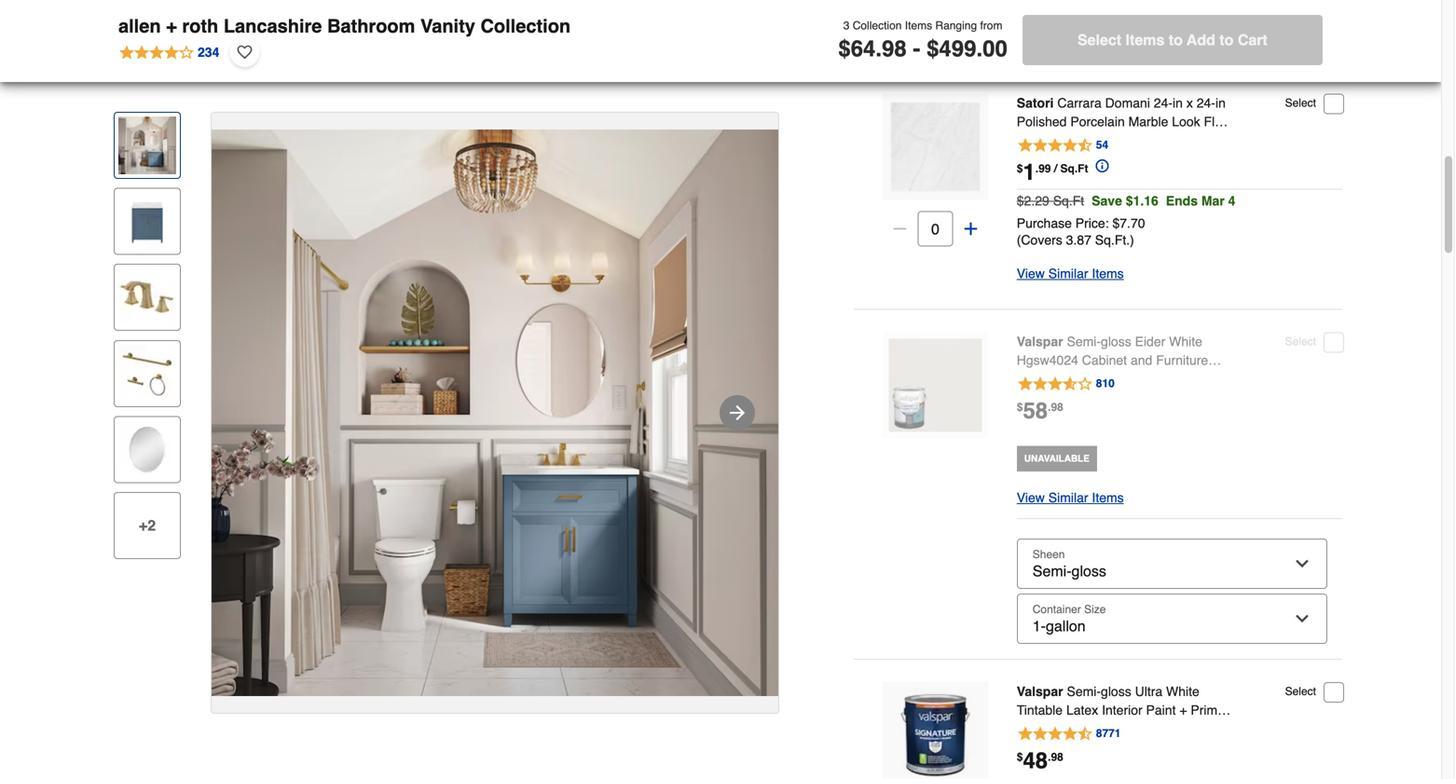 Task type: vqa. For each thing, say whether or not it's contained in the screenshot.
Selected
yes



Task type: locate. For each thing, give the bounding box(es) containing it.
$ 48 . 98
[[1017, 748, 1064, 774]]

1 vertical spatial +
[[1180, 703, 1188, 718]]

domani
[[1106, 96, 1151, 111]]

0 vertical spatial white
[[1170, 334, 1203, 349]]

0 vertical spatial quickview image
[[927, 376, 945, 395]]

$ down 3
[[839, 36, 851, 61]]

semi- up latex
[[1067, 685, 1101, 699]]

$ for 1
[[1017, 162, 1023, 175]]

valspar up hgsw4024
[[1017, 334, 1064, 349]]

2 quickview image from the top
[[927, 727, 945, 745]]

white inside semi-gloss eider white hgsw4024 cabinet and furniture paint enamel (1-gallon)
[[1170, 334, 1203, 349]]

porcelain
[[1071, 114, 1125, 129]]

1 horizontal spatial (1-
[[1099, 372, 1115, 387]]

save
[[1092, 194, 1123, 208]]

white inside semi-gloss ultra white tintable latex interior paint + primer (1-gallon)
[[1167, 685, 1200, 699]]

$
[[839, 36, 851, 61], [927, 36, 940, 61], [1017, 162, 1023, 175], [1017, 401, 1023, 414], [1017, 751, 1023, 764]]

3
[[844, 19, 850, 32]]

4.5 stars image up the /
[[1017, 137, 1110, 156]]

0 selected items
[[1246, 30, 1343, 45]]

select for semi-gloss eider white hgsw4024 cabinet and furniture paint enamel (1-gallon)
[[1286, 335, 1317, 348]]

.
[[1036, 162, 1039, 175], [1048, 401, 1051, 414], [1048, 751, 1051, 764]]

234 button
[[118, 37, 220, 67]]

gallon) down cabinet at the top right
[[1115, 372, 1157, 387]]

collection inside 3 collection items ranging from $ 64.98 - $ 499.00
[[853, 19, 902, 32]]

2 view from the top
[[1017, 491, 1045, 505]]

in up floor
[[1216, 96, 1226, 111]]

valspar up the tintable
[[1017, 685, 1064, 699]]

1 vertical spatial similar
[[1049, 491, 1089, 505]]

add
[[1187, 31, 1216, 48], [867, 33, 896, 50]]

-
[[913, 36, 921, 61]]

allen + roth bathroom sets  - thumbnail3 image
[[118, 269, 176, 327]]

. left the /
[[1036, 162, 1039, 175]]

3 collection items ranging from $ 64.98 - $ 499.00
[[839, 19, 1008, 61]]

Stepper number input field with increment and decrement buttons number field
[[918, 211, 954, 247]]

4.5 stars image containing 54
[[1017, 137, 1110, 156]]

0 horizontal spatial collection
[[481, 15, 571, 37]]

0 horizontal spatial 24-
[[1154, 96, 1173, 111]]

view similar items button down unavailable
[[1017, 487, 1124, 509]]

1 24- from the left
[[1154, 96, 1173, 111]]

0 vertical spatial gloss
[[1101, 334, 1132, 349]]

gallon)
[[1115, 372, 1157, 387], [1033, 722, 1075, 737]]

24- right x
[[1197, 96, 1216, 111]]

collection
[[481, 15, 571, 37], [853, 19, 902, 32]]

0 horizontal spatial in
[[1173, 96, 1183, 111]]

1 vertical spatial sq.ft
[[1054, 194, 1085, 208]]

0 vertical spatial +
[[166, 15, 177, 37]]

valspar
[[1017, 334, 1064, 349], [1017, 685, 1064, 699]]

1 vertical spatial valspar
[[1017, 685, 1064, 699]]

semi- for 48
[[1067, 685, 1101, 699]]

select inside button
[[1078, 31, 1122, 48]]

1 vertical spatial gloss
[[1101, 685, 1132, 699]]

ft/
[[1150, 133, 1161, 148]]

gloss for 48
[[1101, 685, 1132, 699]]

1 horizontal spatial 24-
[[1197, 96, 1216, 111]]

gallon) inside semi-gloss ultra white tintable latex interior paint + primer (1-gallon)
[[1033, 722, 1075, 737]]

(1-
[[1099, 372, 1115, 387], [1017, 722, 1033, 737]]

in
[[1173, 96, 1183, 111], [1216, 96, 1226, 111]]

1 valspar from the top
[[1017, 334, 1064, 349]]

1 98 from the top
[[1051, 401, 1064, 414]]

64.98
[[851, 36, 907, 61]]

0 horizontal spatial paint
[[1017, 372, 1047, 387]]

semi- for 58
[[1067, 334, 1101, 349]]

1 vertical spatial paint
[[1147, 703, 1176, 718]]

white up furniture
[[1170, 334, 1203, 349]]

semi-gloss ultra white tintable latex interior paint + primer (1-gallon)
[[1017, 685, 1230, 737]]

(covers
[[1017, 233, 1063, 248]]

+
[[166, 15, 177, 37], [1180, 703, 1188, 718]]

sq.ft up price:
[[1054, 194, 1085, 208]]

1 vertical spatial view
[[1017, 491, 1045, 505]]

white
[[1170, 334, 1203, 349], [1167, 685, 1200, 699]]

2 gloss from the top
[[1101, 685, 1132, 699]]

plus image
[[962, 220, 981, 238]]

1 view from the top
[[1017, 266, 1045, 281]]

4.5 stars image containing 8771
[[1017, 726, 1122, 745]]

similar down the 3.87
[[1049, 266, 1089, 281]]

floor
[[1205, 114, 1234, 129]]

items
[[905, 19, 933, 32], [1311, 30, 1343, 45], [1126, 31, 1165, 48], [1092, 266, 1124, 281], [1092, 491, 1124, 505]]

gloss up cabinet at the top right
[[1101, 334, 1132, 349]]

interior
[[1102, 703, 1143, 718]]

2 vertical spatial .
[[1048, 751, 1051, 764]]

. for 48
[[1048, 751, 1051, 764]]

1 horizontal spatial to
[[1220, 31, 1234, 48]]

24- up marble
[[1154, 96, 1173, 111]]

$ for 48
[[1017, 751, 1023, 764]]

(1- down the tintable
[[1017, 722, 1033, 737]]

items inside select items to add to cart button
[[1126, 31, 1165, 48]]

allen + roth bathroom sets  - thumbnail image
[[118, 117, 176, 174]]

2 98 from the top
[[1051, 751, 1064, 764]]

1 horizontal spatial and
[[1131, 353, 1153, 368]]

similar
[[1049, 266, 1089, 281], [1049, 491, 1089, 505]]

1 horizontal spatial add
[[1187, 31, 1216, 48]]

4.5 stars image down latex
[[1017, 726, 1122, 745]]

0 horizontal spatial add
[[867, 33, 896, 50]]

gallon) down the tintable
[[1033, 722, 1075, 737]]

. down the tintable
[[1048, 751, 1051, 764]]

collection right vanity
[[481, 15, 571, 37]]

view down unavailable
[[1017, 491, 1045, 505]]

1 gloss from the top
[[1101, 334, 1132, 349]]

paint down hgsw4024
[[1017, 372, 1047, 387]]

98
[[1051, 401, 1064, 414], [1051, 751, 1064, 764]]

98 right 58
[[1051, 401, 1064, 414]]

similar down unavailable
[[1049, 491, 1089, 505]]

sq.ft right the /
[[1061, 162, 1089, 175]]

. inside the $ 58 . 98
[[1048, 401, 1051, 414]]

furniture
[[1157, 353, 1209, 368]]

quickview image
[[927, 376, 945, 395], [927, 727, 945, 745]]

1 horizontal spatial +
[[1180, 703, 1188, 718]]

$ left 99
[[1017, 162, 1023, 175]]

carrara domani 24-in x 24-in polished porcelain marble look floor and wall tile (3.87-sq. ft/ piece)
[[1017, 96, 1234, 148]]

1 horizontal spatial gallon)
[[1115, 372, 1157, 387]]

and inside semi-gloss eider white hgsw4024 cabinet and furniture paint enamel (1-gallon)
[[1131, 353, 1153, 368]]

ends
[[1166, 194, 1198, 208]]

1 4.5 stars image from the top
[[1017, 137, 1110, 156]]

view similar items button
[[1017, 263, 1124, 285], [1017, 487, 1124, 509]]

allen + roth bathroom sets image
[[212, 130, 779, 697]]

$2.29
[[1017, 194, 1050, 208]]

0 horizontal spatial and
[[1017, 133, 1039, 148]]

semi- inside semi-gloss ultra white tintable latex interior paint + primer (1-gallon)
[[1067, 685, 1101, 699]]

sq.ft
[[1061, 162, 1089, 175], [1054, 194, 1085, 208]]

$ down the tintable
[[1017, 751, 1023, 764]]

and
[[1017, 133, 1039, 148], [1131, 353, 1153, 368]]

0 vertical spatial view similar items button
[[1017, 263, 1124, 285]]

(1- inside semi-gloss eider white hgsw4024 cabinet and furniture paint enamel (1-gallon)
[[1099, 372, 1115, 387]]

2 view similar items from the top
[[1017, 491, 1124, 505]]

paint inside semi-gloss ultra white tintable latex interior paint + primer (1-gallon)
[[1147, 703, 1176, 718]]

(1- for 48
[[1017, 722, 1033, 737]]

$ down 3.6 stars image on the right
[[1017, 401, 1023, 414]]

1 horizontal spatial in
[[1216, 96, 1226, 111]]

paint down ultra
[[1147, 703, 1176, 718]]

0 vertical spatial paint
[[1017, 372, 1047, 387]]

1 vertical spatial view similar items button
[[1017, 487, 1124, 509]]

0 vertical spatial valspar
[[1017, 334, 1064, 349]]

semi-
[[1067, 334, 1101, 349], [1067, 685, 1101, 699]]

(1- inside semi-gloss ultra white tintable latex interior paint + primer (1-gallon)
[[1017, 722, 1033, 737]]

1 vertical spatial (1-
[[1017, 722, 1033, 737]]

1 quickview image from the top
[[927, 376, 945, 395]]

0 horizontal spatial (1-
[[1017, 722, 1033, 737]]

gloss inside semi-gloss ultra white tintable latex interior paint + primer (1-gallon)
[[1101, 685, 1132, 699]]

gallon) inside semi-gloss eider white hgsw4024 cabinet and furniture paint enamel (1-gallon)
[[1115, 372, 1157, 387]]

valspar for 58
[[1017, 334, 1064, 349]]

add left the
[[867, 33, 896, 50]]

1 horizontal spatial collection
[[853, 19, 902, 32]]

1 vertical spatial .
[[1048, 401, 1051, 414]]

1 semi- from the top
[[1067, 334, 1101, 349]]

24-
[[1154, 96, 1173, 111], [1197, 96, 1216, 111]]

0 vertical spatial .
[[1036, 162, 1039, 175]]

1 vertical spatial quickview image
[[927, 727, 945, 745]]

0 vertical spatial (1-
[[1099, 372, 1115, 387]]

499.00
[[940, 36, 1008, 61]]

and down polished
[[1017, 133, 1039, 148]]

0 horizontal spatial +
[[166, 15, 177, 37]]

unavailable
[[1025, 454, 1090, 464]]

98 inside the $ 58 . 98
[[1051, 401, 1064, 414]]

1 vertical spatial 4.5 stars image
[[1017, 726, 1122, 745]]

1 vertical spatial view similar items
[[1017, 491, 1124, 505]]

gallon) for 58
[[1115, 372, 1157, 387]]

allen
[[118, 15, 161, 37]]

4.5 stars image
[[1017, 137, 1110, 156], [1017, 726, 1122, 745]]

0 horizontal spatial gallon)
[[1033, 722, 1075, 737]]

$ inside the '$ 1 . 99 / sq.ft'
[[1017, 162, 1023, 175]]

similar for second view similar items button
[[1049, 491, 1089, 505]]

$ inside '$ 48 . 98'
[[1017, 751, 1023, 764]]

98 right 48
[[1051, 751, 1064, 764]]

98 inside '$ 48 . 98'
[[1051, 751, 1064, 764]]

0 vertical spatial 4.5 stars image
[[1017, 137, 1110, 156]]

view
[[1017, 266, 1045, 281], [1017, 491, 1045, 505]]

latex
[[1067, 703, 1099, 718]]

0 horizontal spatial to
[[1169, 31, 1183, 48]]

2 4.5 stars image from the top
[[1017, 726, 1122, 745]]

lancashire
[[224, 15, 322, 37]]

+ up the 4.1 stars image
[[166, 15, 177, 37]]

semi- inside semi-gloss eider white hgsw4024 cabinet and furniture paint enamel (1-gallon)
[[1067, 334, 1101, 349]]

view similar items button down the 3.87
[[1017, 263, 1124, 285]]

0 vertical spatial view similar items
[[1017, 266, 1124, 281]]

gloss inside semi-gloss eider white hgsw4024 cabinet and furniture paint enamel (1-gallon)
[[1101, 334, 1132, 349]]

view similar items down the 3.87
[[1017, 266, 1124, 281]]

roth
[[182, 15, 218, 37]]

0 vertical spatial 98
[[1051, 401, 1064, 414]]

sq.
[[1129, 133, 1147, 148]]

and down eider
[[1131, 353, 1153, 368]]

arrow right image
[[727, 402, 749, 424]]

view similar items
[[1017, 266, 1124, 281], [1017, 491, 1124, 505]]

1 similar from the top
[[1049, 266, 1089, 281]]

from
[[981, 19, 1003, 32]]

1 vertical spatial white
[[1167, 685, 1200, 699]]

. inside '$ 48 . 98'
[[1048, 751, 1051, 764]]

2 valspar from the top
[[1017, 685, 1064, 699]]

collection up 64.98
[[853, 19, 902, 32]]

. down 3.6 stars image on the right
[[1048, 401, 1051, 414]]

$ inside the $ 58 . 98
[[1017, 401, 1023, 414]]

gloss
[[1101, 334, 1132, 349], [1101, 685, 1132, 699]]

2 semi- from the top
[[1067, 685, 1101, 699]]

add left 0
[[1187, 31, 1216, 48]]

0 vertical spatial gallon)
[[1115, 372, 1157, 387]]

gloss up "interior"
[[1101, 685, 1132, 699]]

view similar items for second view similar items button
[[1017, 491, 1124, 505]]

1 vertical spatial semi-
[[1067, 685, 1101, 699]]

select items to add to cart button
[[1023, 15, 1323, 65]]

paint
[[1017, 372, 1047, 387], [1147, 703, 1176, 718]]

1 horizontal spatial paint
[[1147, 703, 1176, 718]]

essentials
[[927, 33, 1001, 50]]

58
[[1023, 398, 1048, 424]]

0 vertical spatial semi-
[[1067, 334, 1101, 349]]

+ inside semi-gloss ultra white tintable latex interior paint + primer (1-gallon)
[[1180, 703, 1188, 718]]

+ left primer
[[1180, 703, 1188, 718]]

to
[[1169, 31, 1183, 48], [1220, 31, 1234, 48]]

0 vertical spatial similar
[[1049, 266, 1089, 281]]

. inside the '$ 1 . 99 / sq.ft'
[[1036, 162, 1039, 175]]

select for carrara domani 24-in x 24-in polished porcelain marble look floor and wall tile (3.87-sq. ft/ piece)
[[1286, 97, 1317, 110]]

1 vertical spatial 98
[[1051, 751, 1064, 764]]

1 view similar items from the top
[[1017, 266, 1124, 281]]

1 vertical spatial gallon)
[[1033, 722, 1075, 737]]

in left x
[[1173, 96, 1183, 111]]

cart
[[1238, 31, 1268, 48]]

0 vertical spatial view
[[1017, 266, 1045, 281]]

semi- up cabinet at the top right
[[1067, 334, 1101, 349]]

marble
[[1129, 114, 1169, 129]]

select items to add to cart
[[1078, 31, 1268, 48]]

0 vertical spatial sq.ft
[[1061, 162, 1089, 175]]

(1- down cabinet at the top right
[[1099, 372, 1115, 387]]

4.5 stars image for carrara
[[1017, 137, 1110, 156]]

cabinet
[[1083, 353, 1128, 368]]

2 similar from the top
[[1049, 491, 1089, 505]]

polished
[[1017, 114, 1067, 129]]

quickview image for 48
[[927, 727, 945, 745]]

look
[[1173, 114, 1201, 129]]

select
[[1078, 31, 1122, 48], [1286, 97, 1317, 110], [1286, 335, 1317, 348], [1286, 685, 1317, 699]]

1 in from the left
[[1173, 96, 1183, 111]]

1 vertical spatial and
[[1131, 353, 1153, 368]]

view similar items down unavailable
[[1017, 491, 1124, 505]]

$2.29 sq.ft save $1.16 ends mar 4 purchase price: $7.70 (covers 3.87 sq.ft. )
[[1017, 194, 1236, 248]]

add inside button
[[1187, 31, 1216, 48]]

white up primer
[[1167, 685, 1200, 699]]

0 vertical spatial and
[[1017, 133, 1039, 148]]

view down (covers
[[1017, 266, 1045, 281]]

semi-gloss eider white hgsw4024 cabinet and furniture paint enamel (1-gallon)
[[1017, 334, 1209, 387]]

. for 58
[[1048, 401, 1051, 414]]

view similar items for second view similar items button from the bottom
[[1017, 266, 1124, 281]]

enamel
[[1051, 372, 1095, 387]]



Task type: describe. For each thing, give the bounding box(es) containing it.
allen + roth bathroom sets  - thumbnail4 image
[[118, 345, 176, 403]]

234
[[198, 45, 219, 59]]

2 24- from the left
[[1197, 96, 1216, 111]]

satori
[[1017, 96, 1054, 111]]

allen + roth bathroom sets  - thumbnail5 image
[[118, 421, 176, 479]]

$7.70
[[1113, 216, 1146, 231]]

valspar for 48
[[1017, 685, 1064, 699]]

99
[[1039, 162, 1052, 175]]

98 for 48
[[1051, 751, 1064, 764]]

4.5 stars image for semi-
[[1017, 726, 1122, 745]]

2 view similar items button from the top
[[1017, 487, 1124, 509]]

selected
[[1257, 30, 1307, 45]]

1 view similar items button from the top
[[1017, 263, 1124, 285]]

vanity
[[421, 15, 476, 37]]

add the essentials
[[867, 33, 1001, 50]]

2 to from the left
[[1220, 31, 1234, 48]]

allen + roth bathroom sets  - thumbnail2 image
[[118, 193, 176, 250]]

$ for 58
[[1017, 401, 1023, 414]]

similar for second view similar items button from the bottom
[[1049, 266, 1089, 281]]

white for 48
[[1167, 685, 1200, 699]]

carrara
[[1058, 96, 1102, 111]]

810
[[1097, 377, 1115, 390]]

1 to from the left
[[1169, 31, 1183, 48]]

minus image
[[891, 220, 910, 238]]

piece)
[[1165, 133, 1202, 148]]

bathroom
[[327, 15, 415, 37]]

ranging
[[936, 19, 977, 32]]

allen + roth lancashire bathroom vanity collection
[[118, 15, 571, 37]]

sq.ft inside the '$ 1 . 99 / sq.ft'
[[1061, 162, 1089, 175]]

48
[[1023, 748, 1048, 774]]

2 in from the left
[[1216, 96, 1226, 111]]

8771
[[1097, 727, 1121, 740]]

select for semi-gloss ultra white tintable latex interior paint + primer (1-gallon)
[[1286, 685, 1317, 699]]

quickview image for 58
[[927, 376, 945, 395]]

paint inside semi-gloss eider white hgsw4024 cabinet and furniture paint enamel (1-gallon)
[[1017, 372, 1047, 387]]

3.87
[[1067, 233, 1092, 248]]

54
[[1097, 138, 1109, 152]]

$ right -
[[927, 36, 940, 61]]

price:
[[1076, 216, 1109, 231]]

0
[[1246, 30, 1253, 45]]

gallon) for 48
[[1033, 722, 1075, 737]]

$ 58 . 98
[[1017, 398, 1064, 424]]

view for second view similar items button from the bottom
[[1017, 266, 1045, 281]]

+2
[[139, 517, 156, 534]]

/
[[1055, 162, 1058, 175]]

view for second view similar items button
[[1017, 491, 1045, 505]]

items inside 3 collection items ranging from $ 64.98 - $ 499.00
[[905, 19, 933, 32]]

and inside carrara domani 24-in x 24-in polished porcelain marble look floor and wall tile (3.87-sq. ft/ piece)
[[1017, 133, 1039, 148]]

1
[[1023, 159, 1036, 185]]

sq.ft inside the $2.29 sq.ft save $1.16 ends mar 4 purchase price: $7.70 (covers 3.87 sq.ft. )
[[1054, 194, 1085, 208]]

mar
[[1202, 194, 1225, 208]]

info image
[[1089, 152, 1109, 173]]

+2 button
[[114, 492, 181, 560]]

primer
[[1191, 703, 1230, 718]]

x
[[1187, 96, 1194, 111]]

(3.87-
[[1095, 133, 1129, 148]]

eider
[[1136, 334, 1166, 349]]

3.6 stars image
[[1017, 375, 1116, 394]]

tintable
[[1017, 703, 1063, 718]]

98 for 58
[[1051, 401, 1064, 414]]

hgsw4024
[[1017, 353, 1079, 368]]

. for 1
[[1036, 162, 1039, 175]]

4
[[1229, 194, 1236, 208]]

the
[[901, 33, 923, 50]]

quickview image
[[927, 138, 945, 156]]

(1- for 58
[[1099, 372, 1115, 387]]

wall
[[1043, 133, 1068, 148]]

tile
[[1071, 133, 1092, 148]]

)
[[1130, 233, 1135, 248]]

$1.16
[[1126, 194, 1159, 208]]

heart outline image
[[237, 42, 252, 62]]

sq.ft.
[[1096, 233, 1130, 248]]

purchase
[[1017, 216, 1072, 231]]

4.1 stars image
[[118, 42, 220, 62]]

white for 58
[[1170, 334, 1203, 349]]

gloss for 58
[[1101, 334, 1132, 349]]

ultra
[[1136, 685, 1163, 699]]

$ 1 . 99 / sq.ft
[[1017, 159, 1089, 185]]



